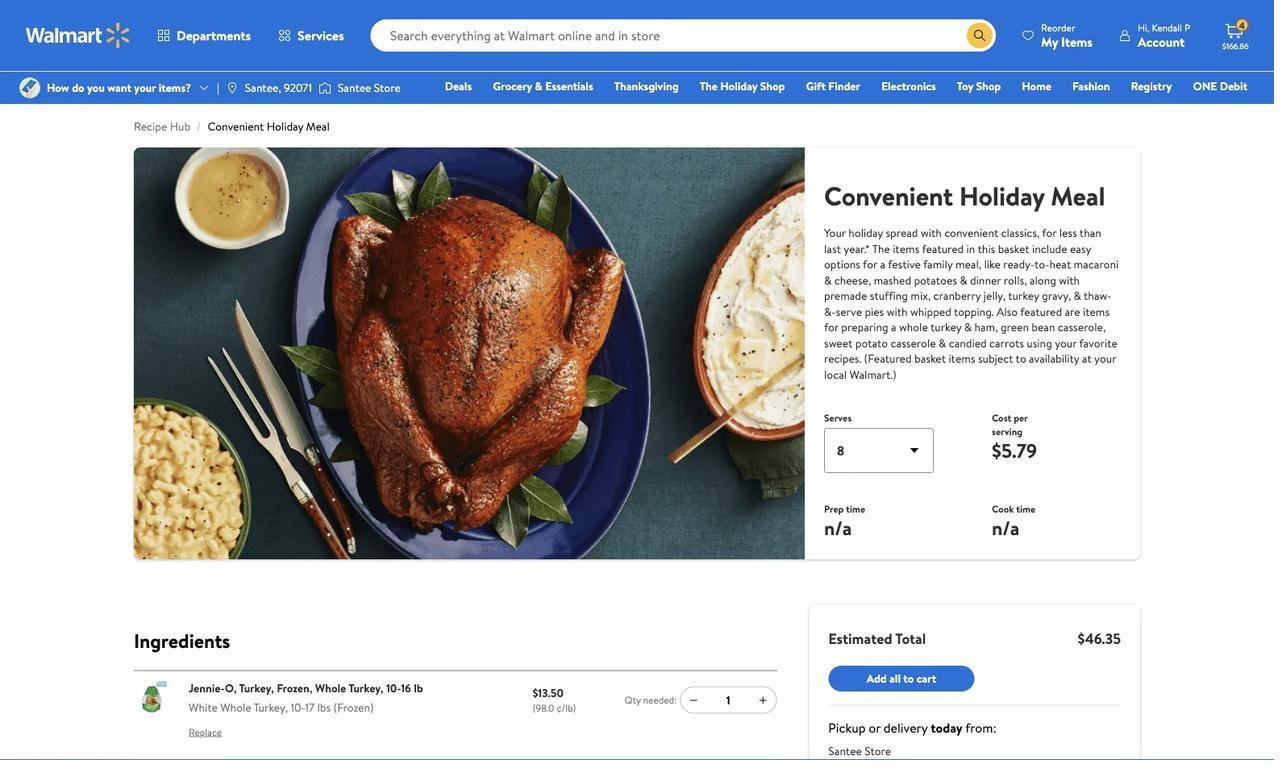 Task type: locate. For each thing, give the bounding box(es) containing it.
2 horizontal spatial your
[[1094, 351, 1116, 367]]

time inside the cook time n/a
[[1016, 502, 1036, 516]]

1 vertical spatial featured
[[1020, 304, 1062, 319]]

2 n/a from the left
[[992, 515, 1020, 542]]

0 vertical spatial turkey
[[1008, 288, 1039, 304]]

n/a for cook time n/a
[[992, 515, 1020, 542]]

& left the thaw-
[[1074, 288, 1081, 304]]

a left "festive"
[[880, 256, 886, 272]]

0 vertical spatial santee
[[338, 80, 371, 96]]

home
[[1022, 78, 1052, 94]]

0 vertical spatial holiday
[[720, 78, 758, 94]]

holiday down the walmart site-wide search box
[[720, 78, 758, 94]]

registry link
[[1124, 77, 1179, 95]]

a left whole on the top right of page
[[891, 319, 896, 335]]

10-
[[386, 681, 401, 696], [291, 700, 305, 715]]

 image
[[19, 77, 40, 98], [318, 80, 331, 96], [226, 81, 239, 94]]

meal down 92071
[[306, 119, 330, 134]]

1 vertical spatial whole
[[220, 700, 251, 715]]

0 vertical spatial convenient
[[208, 119, 264, 134]]

1 time from the left
[[846, 502, 865, 516]]

0 horizontal spatial to
[[904, 671, 914, 687]]

to left using
[[1016, 351, 1026, 367]]

0 vertical spatial featured
[[922, 241, 964, 256]]

turkey
[[1008, 288, 1039, 304], [931, 319, 962, 335]]

1 vertical spatial convenient
[[824, 178, 953, 214]]

whole down o,
[[220, 700, 251, 715]]

basket right the this
[[998, 241, 1030, 256]]

featured left are
[[1020, 304, 1062, 319]]

casserole,
[[1058, 319, 1106, 335]]

1 horizontal spatial time
[[1016, 502, 1036, 516]]

cart
[[917, 671, 937, 687]]

items
[[1061, 33, 1093, 50]]

$13.50 (98.0 ¢/lb)
[[533, 686, 576, 715]]

$5.79
[[992, 437, 1037, 464]]

casserole
[[891, 335, 936, 351]]

ham,
[[975, 319, 998, 335]]

n/a inside the cook time n/a
[[992, 515, 1020, 542]]

jennie-o, turkey, frozen, whole turkey, 10-16 lb link
[[189, 681, 423, 696]]

heat
[[1050, 256, 1071, 272]]

this
[[978, 241, 995, 256]]

for left less
[[1042, 225, 1057, 241]]

& right grocery
[[535, 78, 543, 94]]

lbs
[[317, 700, 331, 715]]

for right 'options'
[[863, 256, 878, 272]]

1
[[727, 692, 730, 708]]

& left "ham,"
[[964, 319, 972, 335]]

mix,
[[911, 288, 931, 304]]

(frozen)
[[333, 700, 374, 715]]

time right prep
[[846, 502, 865, 516]]

1 horizontal spatial holiday
[[720, 78, 758, 94]]

time right "cook"
[[1016, 502, 1036, 516]]

Search search field
[[371, 19, 996, 52]]

from:
[[966, 719, 997, 737]]

1 vertical spatial for
[[863, 256, 878, 272]]

convenient right /
[[208, 119, 264, 134]]

items left subject
[[949, 351, 975, 367]]

your right at
[[1094, 351, 1116, 367]]

ingredients
[[134, 627, 230, 654]]

items right are
[[1083, 304, 1110, 319]]

2 horizontal spatial  image
[[318, 80, 331, 96]]

pickup
[[829, 719, 866, 737]]

0 vertical spatial basket
[[998, 241, 1030, 256]]

essentials
[[545, 78, 593, 94]]

with right along
[[1059, 272, 1080, 288]]

toy shop
[[957, 78, 1001, 94]]

for left preparing
[[824, 319, 839, 335]]

turkey right whole on the top right of page
[[931, 319, 962, 335]]

cook
[[992, 502, 1014, 516]]

 image for how do you want your items?
[[19, 77, 40, 98]]

want
[[107, 80, 131, 96]]

holiday for convenient
[[960, 178, 1045, 214]]

2 vertical spatial with
[[887, 304, 908, 319]]

p
[[1185, 21, 1190, 34]]

1 horizontal spatial store
[[865, 744, 891, 759]]

1 horizontal spatial  image
[[226, 81, 239, 94]]

pickup or delivery today from: santee store
[[829, 719, 997, 759]]

prep time n/a
[[824, 502, 865, 542]]

frozen,
[[277, 681, 312, 696]]

1 horizontal spatial santee
[[829, 744, 862, 759]]

1 horizontal spatial n/a
[[992, 515, 1020, 542]]

shop right toy
[[976, 78, 1001, 94]]

one debit link
[[1186, 77, 1255, 95]]

 image right |
[[226, 81, 239, 94]]

potatoes
[[914, 272, 957, 288]]

0 horizontal spatial with
[[887, 304, 908, 319]]

1 horizontal spatial the
[[872, 241, 890, 256]]

 image left how
[[19, 77, 40, 98]]

reorder my items
[[1041, 21, 1093, 50]]

turkey, up (frozen)
[[349, 681, 384, 696]]

to-
[[1035, 256, 1050, 272]]

at
[[1082, 351, 1092, 367]]

qty needed:
[[625, 693, 677, 707]]

0 vertical spatial the
[[700, 78, 718, 94]]

featured left in
[[922, 241, 964, 256]]

hi, kendall p account
[[1138, 21, 1190, 50]]

your
[[134, 80, 156, 96], [1055, 335, 1077, 351], [1094, 351, 1116, 367]]

your left at
[[1055, 335, 1077, 351]]

0 vertical spatial a
[[880, 256, 886, 272]]

jennie-
[[189, 681, 225, 696]]

1 vertical spatial to
[[904, 671, 914, 687]]

store down "or"
[[865, 744, 891, 759]]

shop left gift
[[760, 78, 785, 94]]

meal up less
[[1051, 178, 1105, 214]]

0 horizontal spatial santee
[[338, 80, 371, 96]]

also
[[997, 304, 1018, 319]]

your right the want in the left top of the page
[[134, 80, 156, 96]]

1 vertical spatial meal
[[1051, 178, 1105, 214]]

services button
[[265, 16, 358, 55]]

(featured
[[864, 351, 912, 367]]

the down the walmart site-wide search box
[[700, 78, 718, 94]]

0 horizontal spatial for
[[824, 319, 839, 335]]

convenient up spread
[[824, 178, 953, 214]]

0 horizontal spatial holiday
[[267, 119, 303, 134]]

1 horizontal spatial convenient
[[824, 178, 953, 214]]

1 horizontal spatial to
[[1016, 351, 1026, 367]]

1 horizontal spatial turkey
[[1008, 288, 1039, 304]]

n/a inside prep time n/a
[[824, 515, 852, 542]]

santee down pickup on the bottom right of the page
[[829, 744, 862, 759]]

green
[[1001, 319, 1029, 335]]

with right spread
[[921, 225, 942, 241]]

1 vertical spatial holiday
[[267, 119, 303, 134]]

0 horizontal spatial  image
[[19, 77, 40, 98]]

with right pies
[[887, 304, 908, 319]]

10- down frozen,
[[291, 700, 305, 715]]

2 time from the left
[[1016, 502, 1036, 516]]

grocery
[[493, 78, 532, 94]]

1 horizontal spatial shop
[[976, 78, 1001, 94]]

to right all
[[904, 671, 914, 687]]

cook time n/a
[[992, 502, 1036, 542]]

delivery
[[884, 719, 928, 737]]

subject
[[978, 351, 1013, 367]]

0 horizontal spatial store
[[374, 80, 401, 96]]

1 horizontal spatial your
[[1055, 335, 1077, 351]]

prep
[[824, 502, 844, 516]]

featured
[[922, 241, 964, 256], [1020, 304, 1062, 319]]

lb
[[414, 681, 423, 696]]

0 horizontal spatial 10-
[[291, 700, 305, 715]]

like
[[984, 256, 1001, 272]]

 image right 92071
[[318, 80, 331, 96]]

cheese,
[[834, 272, 871, 288]]

basket down whole on the top right of page
[[915, 351, 946, 367]]

1 vertical spatial the
[[872, 241, 890, 256]]

2 vertical spatial holiday
[[960, 178, 1045, 214]]

with
[[921, 225, 942, 241], [1059, 272, 1080, 288], [887, 304, 908, 319]]

0 vertical spatial whole
[[315, 681, 346, 696]]

1 n/a from the left
[[824, 515, 852, 542]]

pies
[[865, 304, 884, 319]]

store left deals at the top left of the page
[[374, 80, 401, 96]]

whole up lbs
[[315, 681, 346, 696]]

gift finder
[[806, 78, 860, 94]]

holiday down santee, 92071
[[267, 119, 303, 134]]

your
[[824, 225, 846, 241]]

ready-
[[1003, 256, 1035, 272]]

recipes.
[[824, 351, 862, 367]]

2 vertical spatial for
[[824, 319, 839, 335]]

n/a for prep time n/a
[[824, 515, 852, 542]]

0 vertical spatial store
[[374, 80, 401, 96]]

clear search field text image
[[948, 29, 961, 42]]

0 horizontal spatial shop
[[760, 78, 785, 94]]

stuffing
[[870, 288, 908, 304]]

1 horizontal spatial with
[[921, 225, 942, 241]]

0 horizontal spatial items
[[893, 241, 920, 256]]

holiday
[[849, 225, 883, 241]]

holiday up classics,
[[960, 178, 1045, 214]]

store
[[374, 80, 401, 96], [865, 744, 891, 759]]

turkey right jelly,
[[1008, 288, 1039, 304]]

10- left lb
[[386, 681, 401, 696]]

to
[[1016, 351, 1026, 367], [904, 671, 914, 687]]

0 horizontal spatial n/a
[[824, 515, 852, 542]]

0 horizontal spatial basket
[[915, 351, 946, 367]]

replace button
[[189, 720, 222, 746]]

santee right 92071
[[338, 80, 371, 96]]

0 horizontal spatial convenient
[[208, 119, 264, 134]]

0 horizontal spatial a
[[880, 256, 886, 272]]

meal
[[306, 119, 330, 134], [1051, 178, 1105, 214]]

1 vertical spatial santee
[[829, 744, 862, 759]]

1 vertical spatial items
[[1083, 304, 1110, 319]]

 image for santee store
[[318, 80, 331, 96]]

time inside prep time n/a
[[846, 502, 865, 516]]

add
[[867, 671, 887, 687]]

2 vertical spatial items
[[949, 351, 975, 367]]

grocery & essentials
[[493, 78, 593, 94]]

1 vertical spatial a
[[891, 319, 896, 335]]

1 vertical spatial 10-
[[291, 700, 305, 715]]

0 horizontal spatial time
[[846, 502, 865, 516]]

0 vertical spatial to
[[1016, 351, 1026, 367]]

1 horizontal spatial basket
[[998, 241, 1030, 256]]

the right year.*
[[872, 241, 890, 256]]

2 horizontal spatial for
[[1042, 225, 1057, 241]]

turkey, right o,
[[239, 681, 274, 696]]

1 vertical spatial store
[[865, 744, 891, 759]]

santee store
[[338, 80, 401, 96]]

0 horizontal spatial whole
[[220, 700, 251, 715]]

convenient holiday meal image
[[134, 148, 805, 560]]

0 horizontal spatial turkey
[[931, 319, 962, 335]]

2 horizontal spatial holiday
[[960, 178, 1045, 214]]

grocery & essentials link
[[486, 77, 601, 95]]

needed:
[[643, 693, 677, 707]]

serve
[[836, 304, 862, 319]]

kendall
[[1152, 21, 1182, 34]]

items
[[893, 241, 920, 256], [1083, 304, 1110, 319], [949, 351, 975, 367]]

fashion link
[[1065, 77, 1117, 95]]

today
[[931, 719, 963, 737]]

items up mashed
[[893, 241, 920, 256]]

1 horizontal spatial 10-
[[386, 681, 401, 696]]

2 horizontal spatial with
[[1059, 272, 1080, 288]]

0 horizontal spatial meal
[[306, 119, 330, 134]]

1 horizontal spatial meal
[[1051, 178, 1105, 214]]



Task type: vqa. For each thing, say whether or not it's contained in the screenshot.
the bottom quality
no



Task type: describe. For each thing, give the bounding box(es) containing it.
less
[[1059, 225, 1077, 241]]

o,
[[225, 681, 237, 696]]

2 shop from the left
[[976, 78, 1001, 94]]

 image for santee, 92071
[[226, 81, 239, 94]]

walmart+
[[1200, 101, 1248, 117]]

& left candied
[[939, 335, 946, 351]]

santee, 92071
[[245, 80, 312, 96]]

whole
[[899, 319, 928, 335]]

0 horizontal spatial your
[[134, 80, 156, 96]]

my
[[1041, 33, 1058, 50]]

thaw-
[[1084, 288, 1112, 304]]

1 horizontal spatial featured
[[1020, 304, 1062, 319]]

one
[[1193, 78, 1217, 94]]

search icon image
[[973, 29, 986, 42]]

1 horizontal spatial whole
[[315, 681, 346, 696]]

|
[[217, 80, 219, 96]]

time for cook time n/a
[[1016, 502, 1036, 516]]

1 horizontal spatial for
[[863, 256, 878, 272]]

replace
[[189, 726, 222, 739]]

jelly,
[[984, 288, 1006, 304]]

are
[[1065, 304, 1080, 319]]

along
[[1030, 272, 1056, 288]]

2 horizontal spatial items
[[1083, 304, 1110, 319]]

Walmart Site-Wide search field
[[371, 19, 996, 52]]

turkey, down frozen,
[[254, 700, 288, 715]]

0 vertical spatial 10-
[[386, 681, 401, 696]]

candied
[[949, 335, 987, 351]]

increase quantity jennie-o, turkey, frozen, whole turkey, 10-16 lb-count, current quantity 1 image
[[757, 694, 770, 707]]

thanksgiving
[[614, 78, 679, 94]]

registry
[[1131, 78, 1172, 94]]

add all to cart button
[[829, 666, 975, 692]]

toy
[[957, 78, 974, 94]]

in
[[967, 241, 975, 256]]

convenient holiday meal
[[824, 178, 1105, 214]]

electronics
[[881, 78, 936, 94]]

cost
[[992, 411, 1012, 425]]

1 vertical spatial basket
[[915, 351, 946, 367]]

cranberry
[[934, 288, 981, 304]]

bean
[[1032, 319, 1055, 335]]

santee inside pickup or delivery today from: santee store
[[829, 744, 862, 759]]

do
[[72, 80, 84, 96]]

cost per serving $5.79
[[992, 411, 1037, 464]]

0 horizontal spatial featured
[[922, 241, 964, 256]]

easy
[[1070, 241, 1091, 256]]

recipe hub link
[[134, 119, 190, 134]]

jennie-o, turkey, frozen, whole turkey, 10-16 lb white whole turkey, 10-17 lbs (frozen)
[[189, 681, 423, 715]]

favorite
[[1079, 335, 1118, 351]]

reorder
[[1041, 21, 1075, 34]]

one debit walmart+
[[1193, 78, 1248, 117]]

meal,
[[956, 256, 982, 272]]

& left the cheese,
[[824, 272, 832, 288]]

include
[[1032, 241, 1067, 256]]

finder
[[829, 78, 860, 94]]

thanksgiving link
[[607, 77, 686, 95]]

carrots
[[990, 335, 1024, 351]]

17
[[305, 700, 315, 715]]

options
[[824, 256, 861, 272]]

0 vertical spatial items
[[893, 241, 920, 256]]

walmart.)
[[850, 367, 897, 382]]

¢/lb)
[[557, 701, 576, 715]]

deals
[[445, 78, 472, 94]]

whipped
[[910, 304, 951, 319]]

0 horizontal spatial the
[[700, 78, 718, 94]]

jennie-o, turkey, frozen, whole turkey, 10-16 lb image
[[134, 681, 169, 716]]

add all to cart
[[867, 671, 937, 687]]

departments
[[177, 27, 251, 44]]

debit
[[1220, 78, 1248, 94]]

1 vertical spatial with
[[1059, 272, 1080, 288]]

last
[[824, 241, 841, 256]]

white
[[189, 700, 218, 715]]

hub
[[170, 119, 190, 134]]

0 vertical spatial for
[[1042, 225, 1057, 241]]

festive
[[888, 256, 921, 272]]

serving
[[992, 425, 1023, 439]]

1 horizontal spatial items
[[949, 351, 975, 367]]

using
[[1027, 335, 1052, 351]]

walmart+ link
[[1192, 100, 1255, 117]]

$166.86
[[1223, 40, 1249, 51]]

per
[[1014, 411, 1028, 425]]

year.*
[[844, 241, 870, 256]]

preparing
[[841, 319, 888, 335]]

$13.50
[[533, 686, 564, 701]]

$46.35
[[1078, 629, 1121, 649]]

the inside your holiday spread with convenient classics, for less than last year.* the items featured in this basket include easy options for a festive family meal, like ready-to-heat macaroni & cheese, mashed potatoes & dinner rolls, along with premade stuffing mix, cranberry jelly, turkey gravy, & thaw- &-serve pies with whipped topping. also featured are items for preparing a whole turkey & ham, green bean casserole, sweet potato casserole & candied carrots using your favorite recipes. (featured basket items subject to availability at your local walmart.)
[[872, 241, 890, 256]]

electronics link
[[874, 77, 943, 95]]

availability
[[1029, 351, 1079, 367]]

0 vertical spatial with
[[921, 225, 942, 241]]

items?
[[159, 80, 191, 96]]

account
[[1138, 33, 1185, 50]]

how
[[47, 80, 69, 96]]

potato
[[855, 335, 888, 351]]

to inside button
[[904, 671, 914, 687]]

services
[[298, 27, 344, 44]]

deals link
[[438, 77, 479, 95]]

to inside your holiday spread with convenient classics, for less than last year.* the items featured in this basket include easy options for a festive family meal, like ready-to-heat macaroni & cheese, mashed potatoes & dinner rolls, along with premade stuffing mix, cranberry jelly, turkey gravy, & thaw- &-serve pies with whipped topping. also featured are items for preparing a whole turkey & ham, green bean casserole, sweet potato casserole & candied carrots using your favorite recipes. (featured basket items subject to availability at your local walmart.)
[[1016, 351, 1026, 367]]

sweet
[[824, 335, 853, 351]]

time for prep time n/a
[[846, 502, 865, 516]]

holiday for the
[[720, 78, 758, 94]]

serves
[[824, 411, 852, 425]]

1 horizontal spatial a
[[891, 319, 896, 335]]

0 vertical spatial meal
[[306, 119, 330, 134]]

& left dinner
[[960, 272, 967, 288]]

store inside pickup or delivery today from: santee store
[[865, 744, 891, 759]]

walmart image
[[26, 23, 131, 48]]

&-
[[824, 304, 836, 319]]

rolls,
[[1004, 272, 1027, 288]]

how do you want your items?
[[47, 80, 191, 96]]

1 vertical spatial turkey
[[931, 319, 962, 335]]

decrease quantity jennie-o, turkey, frozen, whole turkey, 10-16 lb-count, current quantity 1 image
[[687, 694, 700, 707]]

toy shop link
[[950, 77, 1008, 95]]

or
[[869, 719, 881, 737]]

1 shop from the left
[[760, 78, 785, 94]]

estimated
[[829, 629, 892, 649]]

you
[[87, 80, 105, 96]]

total
[[895, 629, 926, 649]]



